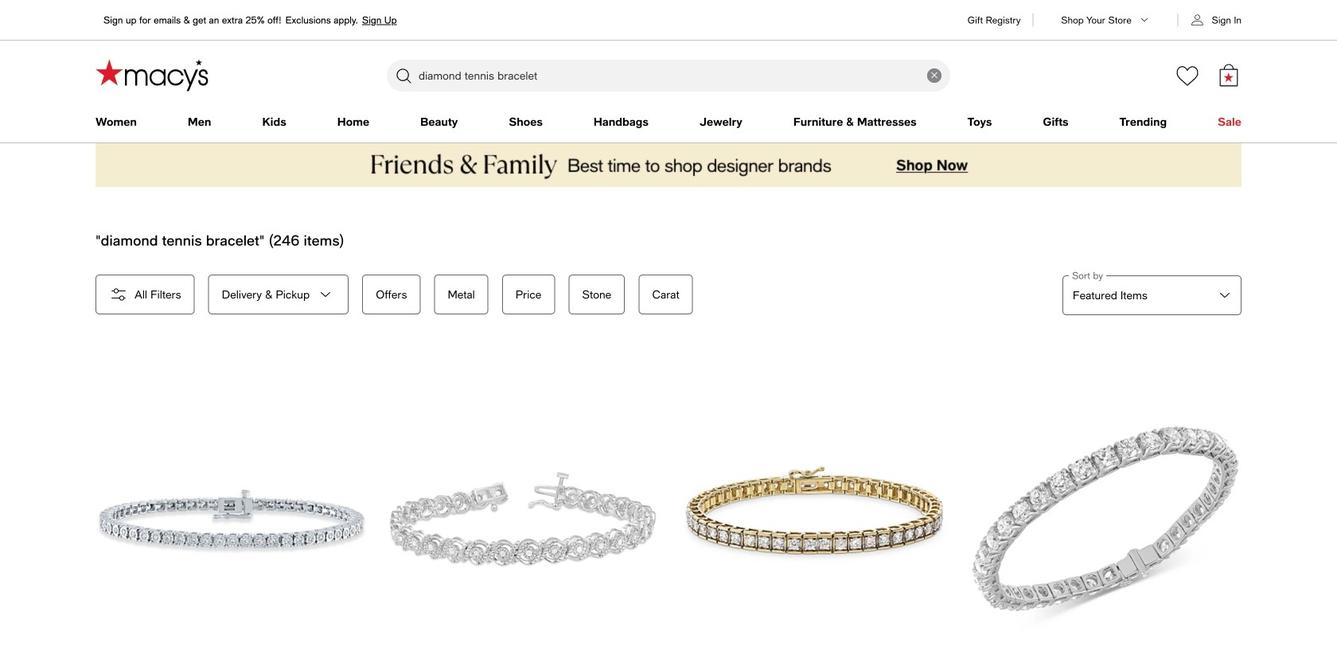 Task type: locate. For each thing, give the bounding box(es) containing it.
search large image
[[394, 66, 413, 85]]

status
[[96, 232, 344, 249]]

friends & family. best time to shop designer brands. shop now image
[[96, 142, 1242, 187]]

shopping bag has 0 items image
[[1218, 64, 1240, 86]]



Task type: vqa. For each thing, say whether or not it's contained in the screenshot.
Earn Bonus Points NOW. Checkout as a Star Rewards member to earn. Image
no



Task type: describe. For each thing, give the bounding box(es) containing it.
Search text field
[[387, 60, 950, 92]]

click to clear this textbox image
[[927, 68, 942, 83]]



